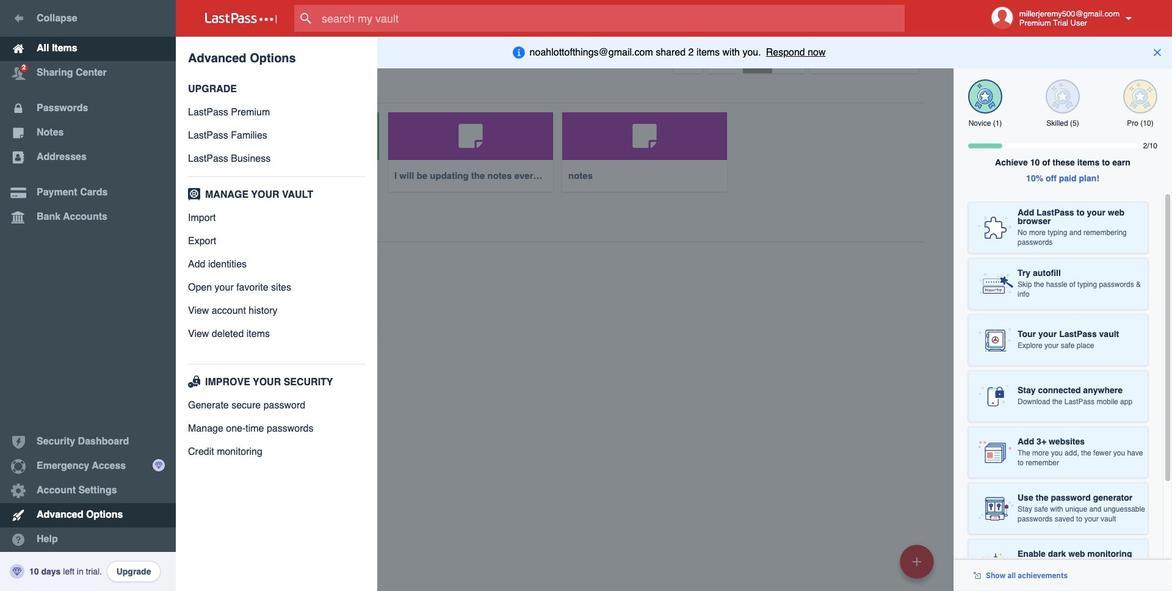 Task type: locate. For each thing, give the bounding box(es) containing it.
new item image
[[913, 557, 922, 566]]

lastpass image
[[205, 13, 277, 24]]



Task type: describe. For each thing, give the bounding box(es) containing it.
search my vault text field
[[294, 5, 929, 32]]

vault options navigation
[[176, 37, 954, 73]]

Search search field
[[294, 5, 929, 32]]

new item navigation
[[896, 541, 942, 591]]

manage your vault image
[[186, 188, 203, 200]]

improve your security image
[[186, 376, 203, 388]]

main navigation navigation
[[0, 0, 176, 591]]



Task type: vqa. For each thing, say whether or not it's contained in the screenshot.
Manage Your Vault image
yes



